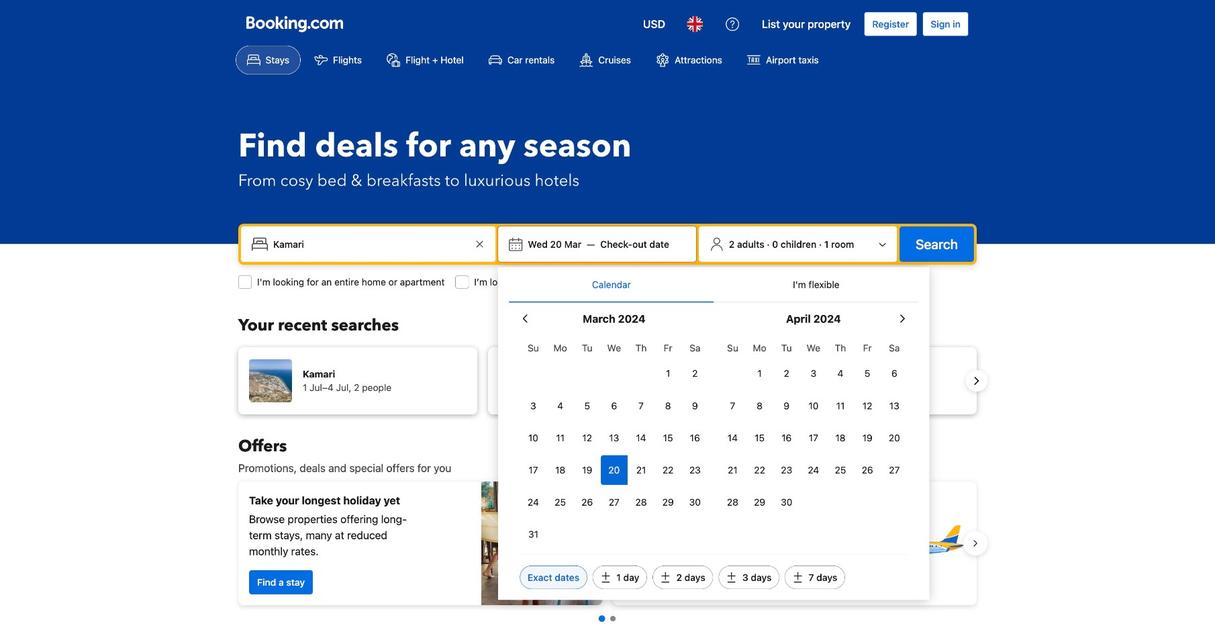 Task type: describe. For each thing, give the bounding box(es) containing it.
5 April 2024 checkbox
[[855, 359, 882, 388]]

6 March 2024 checkbox
[[601, 391, 628, 421]]

11 April 2024 checkbox
[[828, 391, 855, 421]]

Where are you going? field
[[268, 232, 472, 256]]

14 April 2024 checkbox
[[720, 423, 747, 453]]

17 March 2024 checkbox
[[520, 455, 547, 485]]

14 March 2024 checkbox
[[628, 423, 655, 453]]

28 April 2024 checkbox
[[720, 488, 747, 517]]

28 March 2024 checkbox
[[628, 488, 655, 517]]

19 April 2024 checkbox
[[855, 423, 882, 453]]

24 April 2024 checkbox
[[801, 455, 828, 485]]

31 March 2024 checkbox
[[520, 520, 547, 549]]

3 April 2024 checkbox
[[801, 359, 828, 388]]

10 March 2024 checkbox
[[520, 423, 547, 453]]

2 March 2024 checkbox
[[682, 359, 709, 388]]

25 April 2024 checkbox
[[828, 455, 855, 485]]

1 region from the top
[[228, 342, 988, 420]]

fly away to your dream holiday image
[[873, 497, 967, 591]]

26 March 2024 checkbox
[[574, 488, 601, 517]]

15 April 2024 checkbox
[[747, 423, 774, 453]]

20 April 2024 checkbox
[[882, 423, 909, 453]]

2 region from the top
[[228, 476, 988, 611]]

8 March 2024 checkbox
[[655, 391, 682, 421]]

6 April 2024 checkbox
[[882, 359, 909, 388]]

8 April 2024 checkbox
[[747, 391, 774, 421]]

25 March 2024 checkbox
[[547, 488, 574, 517]]

27 April 2024 checkbox
[[882, 455, 909, 485]]

4 April 2024 checkbox
[[828, 359, 855, 388]]

16 March 2024 checkbox
[[682, 423, 709, 453]]

1 grid from the left
[[520, 335, 709, 549]]

13 March 2024 checkbox
[[601, 423, 628, 453]]

7 March 2024 checkbox
[[628, 391, 655, 421]]

22 April 2024 checkbox
[[747, 455, 774, 485]]

1 April 2024 checkbox
[[747, 359, 774, 388]]

7 April 2024 checkbox
[[720, 391, 747, 421]]

4 March 2024 checkbox
[[547, 391, 574, 421]]



Task type: vqa. For each thing, say whether or not it's contained in the screenshot.
11 April 2024 "checkbox"
yes



Task type: locate. For each thing, give the bounding box(es) containing it.
3 March 2024 checkbox
[[520, 391, 547, 421]]

take your longest holiday yet image
[[482, 482, 603, 605]]

1 vertical spatial region
[[228, 476, 988, 611]]

9 April 2024 checkbox
[[774, 391, 801, 421]]

23 March 2024 checkbox
[[682, 455, 709, 485]]

16 April 2024 checkbox
[[774, 423, 801, 453]]

17 April 2024 checkbox
[[801, 423, 828, 453]]

30 April 2024 checkbox
[[774, 488, 801, 517]]

24 March 2024 checkbox
[[520, 488, 547, 517]]

1 horizontal spatial grid
[[720, 335, 909, 517]]

18 March 2024 checkbox
[[547, 455, 574, 485]]

15 March 2024 checkbox
[[655, 423, 682, 453]]

progress bar
[[599, 615, 616, 622]]

next image
[[969, 373, 986, 389]]

2 April 2024 checkbox
[[774, 359, 801, 388]]

29 April 2024 checkbox
[[747, 488, 774, 517]]

21 March 2024 checkbox
[[628, 455, 655, 485]]

10 April 2024 checkbox
[[801, 391, 828, 421]]

30 March 2024 checkbox
[[682, 488, 709, 517]]

21 April 2024 checkbox
[[720, 455, 747, 485]]

22 March 2024 checkbox
[[655, 455, 682, 485]]

12 April 2024 checkbox
[[855, 391, 882, 421]]

booking.com image
[[247, 16, 343, 32]]

23 April 2024 checkbox
[[774, 455, 801, 485]]

2 grid from the left
[[720, 335, 909, 517]]

29 March 2024 checkbox
[[655, 488, 682, 517]]

18 April 2024 checkbox
[[828, 423, 855, 453]]

5 March 2024 checkbox
[[574, 391, 601, 421]]

19 March 2024 checkbox
[[574, 455, 601, 485]]

12 March 2024 checkbox
[[574, 423, 601, 453]]

20 March 2024 checkbox
[[601, 455, 628, 485]]

26 April 2024 checkbox
[[855, 455, 882, 485]]

9 March 2024 checkbox
[[682, 391, 709, 421]]

grid
[[520, 335, 709, 549], [720, 335, 909, 517]]

13 April 2024 checkbox
[[882, 391, 909, 421]]

cell
[[601, 453, 628, 485]]

region
[[228, 342, 988, 420], [228, 476, 988, 611]]

0 horizontal spatial grid
[[520, 335, 709, 549]]

tab list
[[509, 267, 919, 303]]

1 March 2024 checkbox
[[655, 359, 682, 388]]

11 March 2024 checkbox
[[547, 423, 574, 453]]

0 vertical spatial region
[[228, 342, 988, 420]]

27 March 2024 checkbox
[[601, 488, 628, 517]]



